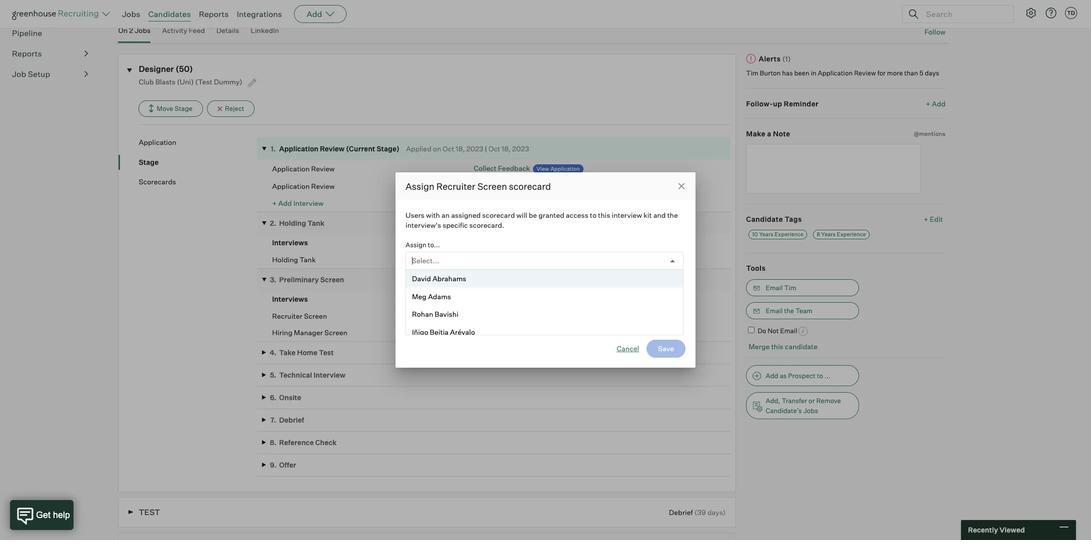 Task type: locate. For each thing, give the bounding box(es) containing it.
jobs right 2
[[135, 26, 151, 35]]

reports link for integrations link
[[199, 9, 229, 19]]

0 horizontal spatial oct
[[443, 144, 454, 153]]

interview right the schedule
[[506, 329, 536, 337]]

collect feedback for 2nd view application link from the bottom of the page
[[474, 164, 530, 173]]

application inside application link
[[139, 138, 176, 147]]

0 vertical spatial tim
[[747, 69, 759, 77]]

2023 left |
[[467, 144, 484, 153]]

0 vertical spatial view application link
[[533, 165, 584, 174]]

10
[[753, 231, 758, 238]]

0 horizontal spatial 18,
[[456, 144, 465, 153]]

4. take home test
[[270, 349, 334, 357]]

5. technical interview
[[270, 371, 346, 380]]

1 vertical spatial reports link
[[12, 48, 88, 60]]

2 experience from the left
[[837, 231, 866, 238]]

collect feedback
[[474, 164, 530, 173], [474, 182, 530, 190]]

0 horizontal spatial to
[[590, 211, 597, 220]]

1 vertical spatial to
[[817, 372, 823, 380]]

scorecard inside users with an assigned scorecard will be granted access to this interview kit and the interview's specific scorecard.
[[482, 211, 515, 220]]

(test
[[195, 78, 212, 86]]

1 horizontal spatial the
[[784, 307, 794, 315]]

years inside "8 years experience" link
[[822, 231, 836, 238]]

1 interviews from the top
[[272, 239, 308, 247]]

email the team button
[[747, 302, 860, 319]]

1 collect feedback link from the top
[[474, 164, 530, 173]]

1 vertical spatial collect
[[474, 182, 497, 190]]

scorecard up be
[[509, 181, 551, 192]]

cancel
[[617, 345, 639, 353]]

notify interviewers via email
[[415, 281, 507, 289]]

cancel link
[[617, 344, 639, 354]]

1 vertical spatial interviews
[[272, 295, 308, 304]]

designer (50)
[[139, 64, 193, 74]]

+ for + edit
[[924, 215, 929, 223]]

access
[[566, 211, 589, 220]]

1 horizontal spatial to
[[817, 372, 823, 380]]

more
[[887, 69, 903, 77]]

0 vertical spatial reports
[[199, 9, 229, 19]]

collect feedback link for 2nd view application link from the bottom of the page
[[474, 164, 530, 173]]

a left "note"
[[768, 130, 772, 138]]

0 vertical spatial the
[[667, 211, 678, 220]]

0 vertical spatial application review
[[272, 164, 335, 173]]

add inside add as prospect to ... button
[[766, 372, 779, 380]]

interview down test
[[314, 371, 346, 380]]

@mentions
[[914, 130, 946, 138]]

notify
[[415, 281, 434, 289]]

0 horizontal spatial years
[[759, 231, 774, 238]]

an
[[442, 211, 450, 220]]

to left ...
[[817, 372, 823, 380]]

None text field
[[747, 144, 922, 194]]

0 horizontal spatial experience
[[775, 231, 804, 238]]

jobs down or
[[804, 407, 818, 415]]

1 vertical spatial interview
[[506, 329, 536, 337]]

0 vertical spatial recruiter
[[437, 181, 476, 192]]

1 collect from the top
[[474, 164, 497, 173]]

application review
[[272, 164, 335, 173], [272, 182, 335, 190]]

(1)
[[783, 54, 791, 63]]

+ up @mentions
[[926, 99, 931, 108]]

the left team
[[784, 307, 794, 315]]

0 horizontal spatial candidates
[[12, 8, 56, 18]]

make a note
[[747, 130, 791, 138]]

1 horizontal spatial years
[[822, 231, 836, 238]]

granted
[[539, 211, 565, 220]]

1 vertical spatial the
[[784, 307, 794, 315]]

move stage button
[[139, 101, 203, 117]]

0 horizontal spatial candidates link
[[12, 7, 88, 19]]

1 vertical spatial tim
[[784, 284, 797, 292]]

note
[[773, 130, 791, 138]]

2 view application link from the top
[[533, 182, 584, 192]]

0 horizontal spatial 2023
[[467, 144, 484, 153]]

email tim button
[[747, 279, 860, 296]]

(39
[[695, 509, 706, 517]]

collect feedback link up the will
[[474, 182, 530, 190]]

job
[[12, 69, 26, 79]]

candidates up activity
[[148, 9, 191, 19]]

application link
[[139, 138, 257, 147]]

5.
[[270, 371, 276, 380]]

Notify interviewers via email checkbox
[[406, 281, 412, 288]]

1 vertical spatial application review
[[272, 182, 335, 190]]

1 vertical spatial +
[[272, 199, 277, 208]]

recruiter up hiring
[[272, 312, 303, 320]]

reference
[[279, 439, 314, 447]]

oct right |
[[489, 144, 500, 153]]

1 experience from the left
[[775, 231, 804, 238]]

collect feedback link down |
[[474, 164, 530, 173]]

1 assign from the top
[[406, 181, 435, 192]]

screen
[[478, 181, 507, 192], [320, 276, 344, 284], [304, 312, 327, 320], [325, 329, 348, 337]]

email up email the team
[[766, 284, 783, 292]]

2 feedback from the top
[[498, 182, 530, 190]]

years right 8
[[822, 231, 836, 238]]

feedback up the will
[[498, 182, 530, 190]]

2 assign from the top
[[406, 241, 427, 249]]

arévalo
[[450, 328, 475, 336]]

interviews up holding tank
[[272, 239, 308, 247]]

1 horizontal spatial a
[[768, 130, 772, 138]]

holding right '2.'
[[279, 219, 306, 228]]

0 vertical spatial a
[[133, 5, 137, 13]]

tank down + add interview link
[[308, 219, 325, 228]]

+ edit
[[924, 215, 943, 223]]

burton
[[760, 69, 781, 77]]

will
[[517, 211, 527, 220]]

2 vertical spatial email
[[780, 327, 798, 335]]

reports link down pipeline link
[[12, 48, 88, 60]]

(current
[[346, 144, 375, 153]]

1 vertical spatial scorecard
[[482, 211, 515, 220]]

1 vertical spatial view
[[537, 183, 549, 190]]

1 horizontal spatial tim
[[784, 284, 797, 292]]

18, right on on the top of the page
[[456, 144, 465, 153]]

+ add interview
[[272, 199, 324, 208]]

years for 10
[[759, 231, 774, 238]]

this inside users with an assigned scorecard will be granted access to this interview kit and the interview's specific scorecard.
[[598, 211, 611, 220]]

0 horizontal spatial this
[[598, 211, 611, 220]]

years right 10 at the top of page
[[759, 231, 774, 238]]

1 vertical spatial recruiter
[[272, 312, 303, 320]]

1 horizontal spatial oct
[[489, 144, 500, 153]]

1 collect feedback from the top
[[474, 164, 530, 173]]

2 collect feedback from the top
[[474, 182, 530, 190]]

0 horizontal spatial debrief
[[279, 416, 304, 425]]

tags
[[785, 215, 802, 223]]

add inside the add popup button
[[307, 9, 322, 19]]

experience right 8
[[837, 231, 866, 238]]

reports up details on the top left of page
[[199, 9, 229, 19]]

and
[[654, 211, 666, 220]]

assign for assign recruiter screen scorecard
[[406, 181, 435, 192]]

adams
[[428, 292, 451, 301]]

interview up 2. holding tank
[[293, 199, 324, 208]]

assign up 'users'
[[406, 181, 435, 192]]

jobs inside on 2 jobs link
[[135, 26, 151, 35]]

0 vertical spatial collect
[[474, 164, 497, 173]]

1 vertical spatial email
[[766, 307, 783, 315]]

0 vertical spatial view application
[[537, 166, 580, 173]]

feedback up the assign recruiter screen scorecard
[[498, 164, 530, 173]]

2 vertical spatial +
[[924, 215, 929, 223]]

years
[[759, 231, 774, 238], [822, 231, 836, 238]]

0 horizontal spatial stage
[[139, 158, 159, 166]]

a left headline
[[133, 5, 137, 13]]

0 vertical spatial collect feedback link
[[474, 164, 530, 173]]

interview's
[[406, 221, 441, 230]]

6.
[[270, 394, 277, 402]]

screen for preliminary
[[320, 276, 344, 284]]

this left interview
[[598, 211, 611, 220]]

2 years from the left
[[822, 231, 836, 238]]

merge
[[749, 343, 770, 351]]

david
[[412, 275, 431, 283]]

0 vertical spatial assign
[[406, 181, 435, 192]]

1 horizontal spatial 2023
[[512, 144, 529, 153]]

screen up test
[[325, 329, 348, 337]]

scorecard up the scorecard.
[[482, 211, 515, 220]]

recruiter inside dialog
[[437, 181, 476, 192]]

2 oct from the left
[[489, 144, 500, 153]]

8. reference check
[[270, 439, 337, 447]]

debrief left (39
[[669, 509, 693, 517]]

1 horizontal spatial this
[[772, 343, 784, 351]]

the inside email the team button
[[784, 307, 794, 315]]

add, transfer or remove candidate's jobs button
[[747, 393, 860, 420]]

details link
[[216, 26, 239, 41]]

add for add a headline
[[118, 5, 132, 13]]

0 vertical spatial interviews
[[272, 239, 308, 247]]

team
[[796, 307, 813, 315]]

scorecard
[[509, 181, 551, 192], [482, 211, 515, 220]]

1 vertical spatial debrief
[[669, 509, 693, 517]]

0 vertical spatial feedback
[[498, 164, 530, 173]]

designer
[[139, 64, 174, 74]]

recruiter up assigned
[[437, 181, 476, 192]]

1 horizontal spatial reports link
[[199, 9, 229, 19]]

+ left edit
[[924, 215, 929, 223]]

configure image
[[1025, 7, 1037, 19]]

1 vertical spatial a
[[768, 130, 772, 138]]

0 vertical spatial to
[[590, 211, 597, 220]]

collect feedback down |
[[474, 164, 530, 173]]

0 vertical spatial reports link
[[199, 9, 229, 19]]

1 vertical spatial feedback
[[498, 182, 530, 190]]

0 horizontal spatial the
[[667, 211, 678, 220]]

(uni)
[[177, 78, 194, 86]]

feedback
[[498, 164, 530, 173], [498, 182, 530, 190]]

applied
[[406, 144, 432, 153]]

a for make
[[768, 130, 772, 138]]

reject
[[225, 105, 244, 113]]

1 vertical spatial reports
[[12, 49, 42, 59]]

holding up 3.
[[272, 256, 298, 264]]

prospect
[[788, 372, 816, 380]]

application review for 2nd view application link from the bottom of the page
[[272, 164, 335, 173]]

3. preliminary screen
[[270, 276, 344, 284]]

view application link
[[533, 165, 584, 174], [533, 182, 584, 192]]

collect up the assign recruiter screen scorecard
[[474, 164, 497, 173]]

1 years from the left
[[759, 231, 774, 238]]

the right and
[[667, 211, 678, 220]]

Search text field
[[924, 7, 1005, 21]]

job setup link
[[12, 68, 88, 80]]

1 horizontal spatial reports
[[199, 9, 229, 19]]

a
[[133, 5, 137, 13], [768, 130, 772, 138]]

screen inside dialog
[[478, 181, 507, 192]]

2. holding tank
[[270, 219, 325, 228]]

debrief right 7.
[[279, 416, 304, 425]]

2 vertical spatial interview
[[314, 371, 346, 380]]

18, right |
[[502, 144, 511, 153]]

tank up 3. preliminary screen
[[300, 256, 316, 264]]

1 vertical spatial view application link
[[533, 182, 584, 192]]

1 horizontal spatial experience
[[837, 231, 866, 238]]

assigned
[[451, 211, 481, 220]]

0 vertical spatial view
[[537, 166, 549, 173]]

+
[[926, 99, 931, 108], [272, 199, 277, 208], [924, 215, 929, 223]]

stage up scorecards
[[139, 158, 159, 166]]

0 vertical spatial stage
[[175, 105, 193, 113]]

tim left burton at the right top of the page
[[747, 69, 759, 77]]

to
[[590, 211, 597, 220], [817, 372, 823, 380]]

to right access
[[590, 211, 597, 220]]

0 vertical spatial +
[[926, 99, 931, 108]]

collect up assigned
[[474, 182, 497, 190]]

users with an assigned scorecard will be granted access to this interview kit and the interview's specific scorecard.
[[406, 211, 678, 230]]

interviews up recruiter screen
[[272, 295, 308, 304]]

this
[[598, 211, 611, 220], [772, 343, 784, 351]]

beitia
[[430, 328, 449, 336]]

screen for recruiter
[[478, 181, 507, 192]]

0 vertical spatial debrief
[[279, 416, 304, 425]]

+ for + add interview
[[272, 199, 277, 208]]

1 feedback from the top
[[498, 164, 530, 173]]

this down do not email
[[772, 343, 784, 351]]

experience
[[775, 231, 804, 238], [837, 231, 866, 238]]

1 view from the top
[[537, 166, 549, 173]]

1 horizontal spatial stage
[[175, 105, 193, 113]]

assign left to...
[[406, 241, 427, 249]]

2 interviews from the top
[[272, 295, 308, 304]]

oct right on on the top of the page
[[443, 144, 454, 153]]

reports down 'pipeline'
[[12, 49, 42, 59]]

1 horizontal spatial 18,
[[502, 144, 511, 153]]

screen up hiring manager screen
[[304, 312, 327, 320]]

0 vertical spatial this
[[598, 211, 611, 220]]

in
[[811, 69, 817, 77]]

1 vertical spatial stage
[[139, 158, 159, 166]]

1 vertical spatial view application
[[537, 183, 580, 190]]

collect feedback link for first view application link from the bottom of the page
[[474, 182, 530, 190]]

hiring
[[272, 329, 293, 337]]

greenhouse recruiting image
[[12, 8, 102, 20]]

0 vertical spatial email
[[766, 284, 783, 292]]

for
[[878, 69, 886, 77]]

1 horizontal spatial candidates
[[148, 9, 191, 19]]

tim up email the team
[[784, 284, 797, 292]]

screen right preliminary
[[320, 276, 344, 284]]

screen down |
[[478, 181, 507, 192]]

0 vertical spatial interview
[[293, 199, 324, 208]]

interview for 5. technical interview
[[314, 371, 346, 380]]

experience down the tags
[[775, 231, 804, 238]]

collect feedback for first view application link from the bottom of the page
[[474, 182, 530, 190]]

to inside button
[[817, 372, 823, 380]]

application review for first view application link from the bottom of the page
[[272, 182, 335, 190]]

+ for + add
[[926, 99, 931, 108]]

holding
[[279, 219, 306, 228], [272, 256, 298, 264]]

1 vertical spatial collect feedback
[[474, 182, 530, 190]]

stage right move
[[175, 105, 193, 113]]

collect feedback link
[[474, 164, 530, 173], [474, 182, 530, 190]]

0 horizontal spatial reports link
[[12, 48, 88, 60]]

years inside 10 years experience link
[[759, 231, 774, 238]]

1 view application from the top
[[537, 166, 580, 173]]

2023 right |
[[512, 144, 529, 153]]

a for add
[[133, 5, 137, 13]]

+ up '2.'
[[272, 199, 277, 208]]

candidates link up activity
[[148, 9, 191, 19]]

email up not
[[766, 307, 783, 315]]

0 vertical spatial collect feedback
[[474, 164, 530, 173]]

email right not
[[780, 327, 798, 335]]

collect feedback up the will
[[474, 182, 530, 190]]

1 vertical spatial assign
[[406, 241, 427, 249]]

alerts (1)
[[759, 54, 791, 63]]

2 application review from the top
[[272, 182, 335, 190]]

1 vertical spatial jobs
[[135, 26, 151, 35]]

candidates up 'pipeline'
[[12, 8, 56, 18]]

technical
[[279, 371, 312, 380]]

jobs up 2
[[122, 9, 140, 19]]

stage inside button
[[175, 105, 193, 113]]

2 vertical spatial jobs
[[804, 407, 818, 415]]

1 horizontal spatial recruiter
[[437, 181, 476, 192]]

schedule interview link
[[474, 329, 536, 337]]

tank
[[308, 219, 325, 228], [300, 256, 316, 264]]

1 application review from the top
[[272, 164, 335, 173]]

0 horizontal spatial a
[[133, 5, 137, 13]]

8.
[[270, 439, 277, 447]]

2 collect feedback link from the top
[[474, 182, 530, 190]]

interviewers
[[436, 281, 476, 289]]

+ add interview link
[[272, 199, 324, 208]]

candidates link up pipeline link
[[12, 7, 88, 19]]

reports link up details on the top left of page
[[199, 9, 229, 19]]

1 vertical spatial collect feedback link
[[474, 182, 530, 190]]



Task type: vqa. For each thing, say whether or not it's contained in the screenshot.
the Manager
yes



Task type: describe. For each thing, give the bounding box(es) containing it.
stage)
[[377, 144, 400, 153]]

years for 8
[[822, 231, 836, 238]]

1 horizontal spatial debrief
[[669, 509, 693, 517]]

reports link for job setup link
[[12, 48, 88, 60]]

review left for
[[854, 69, 876, 77]]

tim inside button
[[784, 284, 797, 292]]

0 vertical spatial holding
[[279, 219, 306, 228]]

debrief (39 days)
[[669, 509, 726, 517]]

integrations
[[237, 9, 282, 19]]

test
[[319, 349, 334, 357]]

feedback for first view application link from the bottom of the page
[[498, 182, 530, 190]]

jobs link
[[122, 9, 140, 19]]

2 view application from the top
[[537, 183, 580, 190]]

td button
[[1063, 5, 1079, 21]]

email the team
[[766, 307, 813, 315]]

test
[[139, 508, 160, 518]]

on
[[118, 26, 128, 35]]

10 years experience
[[753, 231, 804, 238]]

been
[[795, 69, 810, 77]]

iñigo beitia arévalo
[[412, 328, 475, 336]]

move stage
[[157, 105, 193, 113]]

candidates inside 'link'
[[12, 8, 56, 18]]

jobs inside add, transfer or remove candidate's jobs
[[804, 407, 818, 415]]

tim burton has been in application review for more than 5 days
[[747, 69, 940, 77]]

0 vertical spatial scorecard
[[509, 181, 551, 192]]

assign recruiter screen scorecard dialog
[[396, 173, 696, 368]]

8 years experience
[[817, 231, 866, 238]]

experience for 10 years experience
[[775, 231, 804, 238]]

review up + add interview link
[[311, 182, 335, 190]]

screen for manager
[[325, 329, 348, 337]]

|
[[485, 144, 487, 153]]

0 horizontal spatial recruiter
[[272, 312, 303, 320]]

club blasts (uni) (test dummy)
[[139, 78, 244, 86]]

transfer
[[782, 397, 807, 405]]

1 vertical spatial holding
[[272, 256, 298, 264]]

9. offer
[[270, 461, 296, 470]]

select...
[[412, 257, 439, 265]]

1 oct from the left
[[443, 144, 454, 153]]

email for email tim
[[766, 284, 783, 292]]

6. onsite
[[270, 394, 301, 402]]

users
[[406, 211, 425, 220]]

make
[[747, 130, 766, 138]]

9.
[[270, 461, 276, 470]]

activity feed link
[[162, 26, 205, 41]]

candidate
[[747, 215, 783, 223]]

assign for assign to...
[[406, 241, 427, 249]]

days)
[[708, 509, 726, 517]]

2 2023 from the left
[[512, 144, 529, 153]]

rohan
[[412, 310, 433, 319]]

td
[[1067, 10, 1076, 17]]

to inside users with an assigned scorecard will be granted access to this interview kit and the interview's specific scorecard.
[[590, 211, 597, 220]]

details
[[216, 26, 239, 35]]

4.
[[270, 349, 277, 357]]

2 18, from the left
[[502, 144, 511, 153]]

meg
[[412, 292, 427, 301]]

take
[[279, 349, 296, 357]]

edit
[[930, 215, 943, 223]]

not
[[768, 327, 779, 335]]

add for add as prospect to ...
[[766, 372, 779, 380]]

home
[[297, 349, 318, 357]]

meg adams
[[412, 292, 451, 301]]

alerts
[[759, 54, 781, 63]]

do
[[758, 327, 767, 335]]

check
[[315, 439, 337, 447]]

2 view from the top
[[537, 183, 549, 190]]

add for add
[[307, 9, 322, 19]]

3.
[[270, 276, 276, 284]]

experience for 8 years experience
[[837, 231, 866, 238]]

add inside + add link
[[932, 99, 946, 108]]

8
[[817, 231, 820, 238]]

do not email
[[758, 327, 798, 335]]

0 vertical spatial jobs
[[122, 9, 140, 19]]

email for email the team
[[766, 307, 783, 315]]

tools
[[747, 264, 766, 273]]

preliminary
[[279, 276, 319, 284]]

follow-
[[747, 99, 773, 108]]

2 collect from the top
[[474, 182, 497, 190]]

schedule interview
[[474, 329, 536, 337]]

on
[[433, 144, 441, 153]]

stage link
[[139, 157, 257, 167]]

up
[[773, 99, 782, 108]]

the inside users with an assigned scorecard will be granted access to this interview kit and the interview's specific scorecard.
[[667, 211, 678, 220]]

with
[[426, 211, 440, 220]]

scorecards link
[[139, 177, 257, 187]]

7.
[[270, 416, 276, 425]]

headline
[[139, 5, 167, 13]]

review down 1. application review (current stage)
[[311, 164, 335, 173]]

on 2 jobs link
[[118, 26, 151, 41]]

review left (current
[[320, 144, 345, 153]]

feedback for 2nd view application link from the bottom of the page
[[498, 164, 530, 173]]

0 horizontal spatial reports
[[12, 49, 42, 59]]

1 view application link from the top
[[533, 165, 584, 174]]

club
[[139, 78, 154, 86]]

5
[[920, 69, 924, 77]]

holding tank
[[272, 256, 316, 264]]

assign to...
[[406, 241, 440, 249]]

linkedin
[[251, 26, 279, 35]]

interview for + add interview
[[293, 199, 324, 208]]

+ add
[[926, 99, 946, 108]]

schedule
[[474, 329, 505, 337]]

abrahams
[[433, 275, 467, 283]]

viewed
[[1000, 526, 1025, 535]]

+ add link
[[926, 99, 946, 109]]

1 2023 from the left
[[467, 144, 484, 153]]

1 18, from the left
[[456, 144, 465, 153]]

activity feed
[[162, 26, 205, 35]]

candidate tags
[[747, 215, 802, 223]]

Do Not Email checkbox
[[749, 327, 755, 333]]

0 horizontal spatial tim
[[747, 69, 759, 77]]

1 vertical spatial tank
[[300, 256, 316, 264]]

+ edit link
[[922, 212, 946, 226]]

candidate
[[785, 343, 818, 351]]

david abrahams
[[412, 275, 467, 283]]

manager
[[294, 329, 323, 337]]

7. debrief
[[270, 416, 304, 425]]

10 years experience link
[[749, 230, 807, 240]]

1 horizontal spatial candidates link
[[148, 9, 191, 19]]

follow
[[925, 28, 946, 36]]

1 vertical spatial this
[[772, 343, 784, 351]]

scorecard.
[[470, 221, 504, 230]]

0 vertical spatial tank
[[308, 219, 325, 228]]

pipeline
[[12, 28, 42, 38]]

candidate's
[[766, 407, 802, 415]]

rohan bavishi
[[412, 310, 459, 319]]



